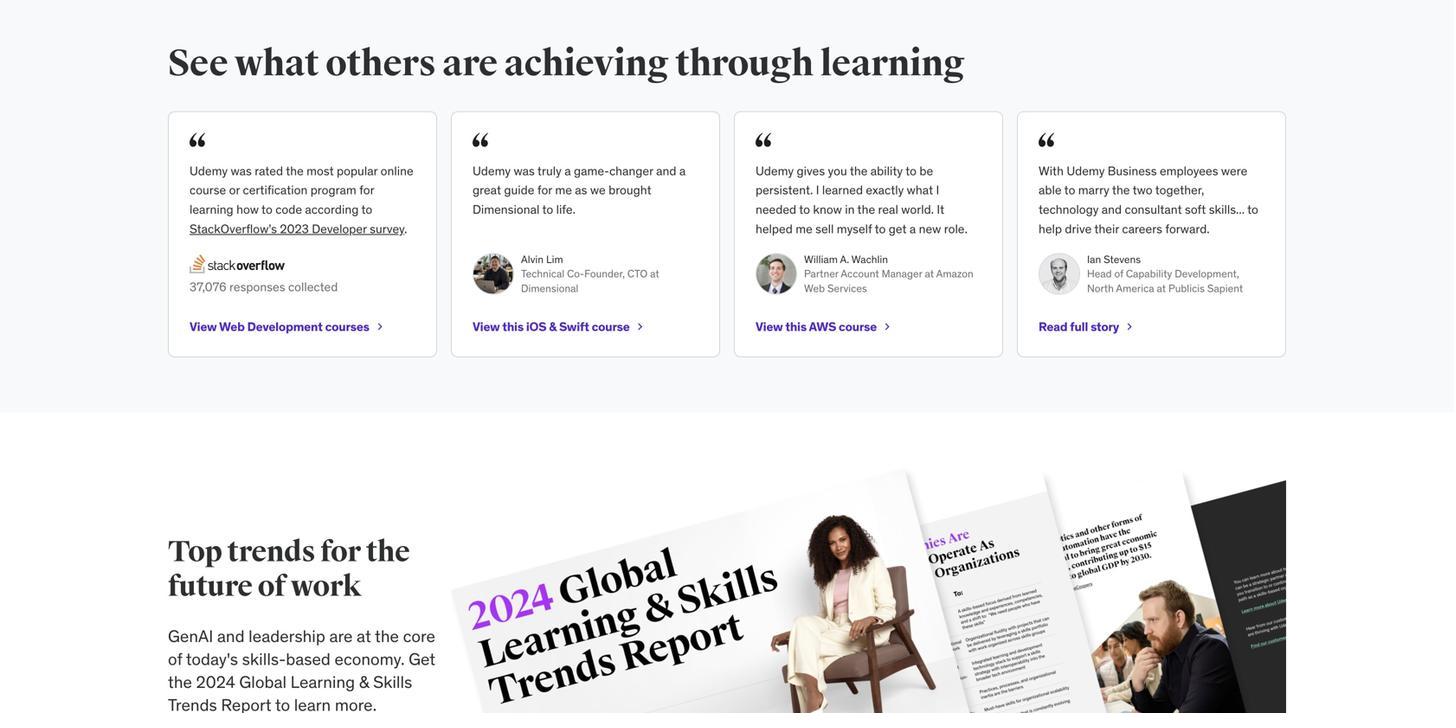 Task type: vqa. For each thing, say whether or not it's contained in the screenshot.


Task type: locate. For each thing, give the bounding box(es) containing it.
at up economy.
[[357, 626, 371, 647]]

0 horizontal spatial web
[[219, 319, 245, 334]]

web down partner
[[804, 282, 825, 295]]

0 horizontal spatial a
[[565, 163, 571, 179]]

you
[[828, 163, 847, 179]]

what right see
[[235, 41, 319, 86]]

and right changer in the left top of the page
[[656, 163, 677, 179]]

xsmall image for view this ios & swift course
[[633, 320, 647, 334]]

today's
[[186, 649, 238, 670]]

learning
[[820, 41, 965, 86], [190, 202, 234, 217]]

udemy inside udemy was rated the most popular online course or certification program for learning how to code according to stackoverflow's 2023 developer survey .
[[190, 163, 228, 179]]

1 view from the left
[[190, 319, 217, 334]]

of down the genai
[[168, 649, 182, 670]]

0 vertical spatial of
[[1115, 267, 1124, 281]]

2 xsmall image from the left
[[633, 320, 647, 334]]

2 horizontal spatial a
[[910, 221, 916, 237]]

the left two
[[1113, 182, 1130, 198]]

udemy for udemy gives you the ability to be persistent. i learned exactly what i needed to know in the real world. it helped me sell myself to get a new role.
[[756, 163, 794, 179]]

1 i from the left
[[816, 182, 820, 198]]

web inside william a. wachlin partner account manager at amazon web services
[[804, 282, 825, 295]]

a right changer in the left top of the page
[[680, 163, 686, 179]]

udemy up great
[[473, 163, 511, 179]]

0 vertical spatial are
[[442, 41, 498, 86]]

xsmall image down william a. wachlin partner account manager at amazon web services at top right
[[881, 320, 894, 334]]

learning inside udemy was rated the most popular online course or certification program for learning how to code according to stackoverflow's 2023 developer survey .
[[190, 202, 234, 217]]

xsmall image inside read full story link
[[1123, 320, 1137, 334]]

to up the technology
[[1065, 182, 1076, 198]]

0 vertical spatial dimensional
[[473, 202, 540, 217]]

2 horizontal spatial of
[[1115, 267, 1124, 281]]

and up today's
[[217, 626, 245, 647]]

view for view this ios & swift course
[[473, 319, 500, 334]]

udemy up marry
[[1067, 163, 1105, 179]]

udemy up persistent.
[[756, 163, 794, 179]]

william
[[804, 253, 838, 266]]

of inside ian stevens head of capability development, north america at publicis sapient
[[1115, 267, 1124, 281]]

partner
[[804, 267, 839, 281]]

2 udemy from the left
[[473, 163, 511, 179]]

for right trends
[[320, 534, 361, 570]]

1 vertical spatial learning
[[190, 202, 234, 217]]

1 xsmall image from the left
[[373, 320, 387, 334]]

0 vertical spatial me
[[555, 182, 572, 198]]

dimensional down the guide
[[473, 202, 540, 217]]

& inside genai and leadership are at the core of today's skills-based economy. get the 2024 global learning & skills trends report to learn more.
[[359, 672, 369, 693]]

0 vertical spatial &
[[549, 319, 557, 334]]

1 horizontal spatial &
[[549, 319, 557, 334]]

2 view from the left
[[473, 319, 500, 334]]

4 udemy from the left
[[1067, 163, 1105, 179]]

view this aws course link
[[756, 319, 894, 334]]

1 horizontal spatial learning
[[820, 41, 965, 86]]

1 vertical spatial me
[[796, 221, 813, 237]]

2 horizontal spatial course
[[839, 319, 877, 334]]

the up trends
[[168, 672, 192, 693]]

to inside genai and leadership are at the core of today's skills-based economy. get the 2024 global learning & skills trends report to learn more.
[[275, 695, 290, 713]]

udemy was truly a game-changer and a great guide for me as we brought dimensional to life.
[[473, 163, 686, 217]]

the inside top trends for the future of work
[[366, 534, 410, 570]]

& right ios
[[549, 319, 557, 334]]

to
[[906, 163, 917, 179], [1065, 182, 1076, 198], [262, 202, 273, 217], [361, 202, 372, 217], [542, 202, 553, 217], [799, 202, 810, 217], [1248, 202, 1259, 217], [875, 221, 886, 237], [275, 695, 290, 713]]

were
[[1222, 163, 1248, 179]]

course right swift
[[592, 319, 630, 334]]

to up the survey
[[361, 202, 372, 217]]

learning
[[291, 672, 355, 693]]

online
[[381, 163, 414, 179]]

this left ios
[[503, 319, 524, 334]]

at inside genai and leadership are at the core of today's skills-based economy. get the 2024 global learning & skills trends report to learn more.
[[357, 626, 371, 647]]

are inside genai and leadership are at the core of today's skills-based economy. get the 2024 global learning & skills trends report to learn more.
[[329, 626, 353, 647]]

work
[[291, 569, 362, 605]]

global
[[239, 672, 287, 693]]

was inside udemy was rated the most popular online course or certification program for learning how to code according to stackoverflow's 2023 developer survey .
[[231, 163, 252, 179]]

genai and leadership are at the core of today's skills-based economy. get the 2024 global learning & skills trends report to learn more.
[[168, 626, 436, 713]]

1 horizontal spatial this
[[786, 319, 807, 334]]

course right aws
[[839, 319, 877, 334]]

view this ios & swift course
[[473, 319, 630, 334]]

1 vertical spatial what
[[907, 182, 933, 198]]

0 horizontal spatial learning
[[190, 202, 234, 217]]

future
[[168, 569, 253, 605]]

we
[[590, 182, 606, 198]]

0 vertical spatial web
[[804, 282, 825, 295]]

soft
[[1185, 202, 1206, 217]]

0 horizontal spatial i
[[816, 182, 820, 198]]

me left as
[[555, 182, 572, 198]]

1 vertical spatial &
[[359, 672, 369, 693]]

udemy inside udemy was truly a game-changer and a great guide for me as we brought dimensional to life.
[[473, 163, 511, 179]]

1 vertical spatial are
[[329, 626, 353, 647]]

what
[[235, 41, 319, 86], [907, 182, 933, 198]]

xsmall image right story on the right
[[1123, 320, 1137, 334]]

0 vertical spatial and
[[656, 163, 677, 179]]

business
[[1108, 163, 1157, 179]]

1 vertical spatial of
[[258, 569, 286, 605]]

a right get
[[910, 221, 916, 237]]

1 horizontal spatial are
[[442, 41, 498, 86]]

drive
[[1065, 221, 1092, 237]]

1 vertical spatial and
[[1102, 202, 1122, 217]]

37,076 responses collected
[[190, 279, 338, 295]]

xsmall image down cto
[[633, 320, 647, 334]]

2 this from the left
[[786, 319, 807, 334]]

udemy for udemy was rated the most popular online course or certification program for learning how to code according to stackoverflow's 2023 developer survey .
[[190, 163, 228, 179]]

america
[[1116, 282, 1155, 295]]

for down the popular
[[359, 182, 374, 198]]

me
[[555, 182, 572, 198], [796, 221, 813, 237]]

stackoverflow's 2023 developer survey link
[[190, 221, 404, 237]]

1 vertical spatial dimensional
[[521, 282, 579, 295]]

1 horizontal spatial me
[[796, 221, 813, 237]]

i up the it
[[936, 182, 940, 198]]

for inside top trends for the future of work
[[320, 534, 361, 570]]

founder,
[[585, 267, 625, 281]]

brought
[[609, 182, 652, 198]]

the inside udemy was rated the most popular online course or certification program for learning how to code according to stackoverflow's 2023 developer survey .
[[286, 163, 304, 179]]

william a. wachlin image
[[756, 253, 797, 295]]

0 horizontal spatial was
[[231, 163, 252, 179]]

xsmall image inside view web development courses link
[[373, 320, 387, 334]]

me inside udemy was truly a game-changer and a great guide for me as we brought dimensional to life.
[[555, 182, 572, 198]]

view down 37,076
[[190, 319, 217, 334]]

at inside alvin lim technical co-founder, cto at dimensional
[[650, 267, 659, 281]]

course
[[190, 182, 226, 198], [592, 319, 630, 334], [839, 319, 877, 334]]

0 horizontal spatial view
[[190, 319, 217, 334]]

changer
[[610, 163, 654, 179]]

to inside udemy was truly a game-changer and a great guide for me as we brought dimensional to life.
[[542, 202, 553, 217]]

what up world.
[[907, 182, 933, 198]]

at right cto
[[650, 267, 659, 281]]

north
[[1087, 282, 1114, 295]]

at
[[650, 267, 659, 281], [925, 267, 934, 281], [1157, 282, 1166, 295], [357, 626, 371, 647]]

for down truly
[[538, 182, 552, 198]]

& up more.
[[359, 672, 369, 693]]

xsmall image for read full story
[[1123, 320, 1137, 334]]

udemy inside udemy gives you the ability to be persistent. i learned exactly what i needed to know in the real world. it helped me sell myself to get a new role.
[[756, 163, 794, 179]]

skills
[[373, 672, 412, 693]]

program
[[311, 182, 357, 198]]

1 horizontal spatial view
[[473, 319, 500, 334]]

3 view from the left
[[756, 319, 783, 334]]

was inside udemy was truly a game-changer and a great guide for me as we brought dimensional to life.
[[514, 163, 535, 179]]

1 horizontal spatial and
[[656, 163, 677, 179]]

1 vertical spatial web
[[219, 319, 245, 334]]

1 this from the left
[[503, 319, 524, 334]]

this left aws
[[786, 319, 807, 334]]

xsmall image inside view this aws course link
[[881, 320, 894, 334]]

1 horizontal spatial was
[[514, 163, 535, 179]]

2 vertical spatial of
[[168, 649, 182, 670]]

code
[[275, 202, 302, 217]]

rated
[[255, 163, 283, 179]]

4 xsmall image from the left
[[1123, 320, 1137, 334]]

read
[[1039, 319, 1068, 334]]

dimensional inside udemy was truly a game-changer and a great guide for me as we brought dimensional to life.
[[473, 202, 540, 217]]

udemy left rated
[[190, 163, 228, 179]]

0 vertical spatial what
[[235, 41, 319, 86]]

cto
[[628, 267, 648, 281]]

0 horizontal spatial &
[[359, 672, 369, 693]]

course left or
[[190, 182, 226, 198]]

skills...
[[1209, 202, 1245, 217]]

see
[[168, 41, 228, 86]]

to left the life.
[[542, 202, 553, 217]]

a right truly
[[565, 163, 571, 179]]

0 horizontal spatial are
[[329, 626, 353, 647]]

publicis
[[1169, 282, 1205, 295]]

myself
[[837, 221, 872, 237]]

and up their
[[1102, 202, 1122, 217]]

3 xsmall image from the left
[[881, 320, 894, 334]]

udemy business reports image
[[451, 413, 1287, 713]]

the right the work
[[366, 534, 410, 570]]

xsmall image right courses
[[373, 320, 387, 334]]

of inside genai and leadership are at the core of today's skills-based economy. get the 2024 global learning & skills trends report to learn more.
[[168, 649, 182, 670]]

of
[[1115, 267, 1124, 281], [258, 569, 286, 605], [168, 649, 182, 670]]

2023
[[280, 221, 309, 237]]

at left amazon
[[925, 267, 934, 281]]

web
[[804, 282, 825, 295], [219, 319, 245, 334]]

i down gives at the right of the page
[[816, 182, 820, 198]]

course inside udemy was rated the most popular online course or certification program for learning how to code according to stackoverflow's 2023 developer survey .
[[190, 182, 226, 198]]

dimensional down technical
[[521, 282, 579, 295]]

0 horizontal spatial of
[[168, 649, 182, 670]]

me left sell
[[796, 221, 813, 237]]

view for view web development courses
[[190, 319, 217, 334]]

to down global on the left
[[275, 695, 290, 713]]

0 horizontal spatial and
[[217, 626, 245, 647]]

udemy
[[190, 163, 228, 179], [473, 163, 511, 179], [756, 163, 794, 179], [1067, 163, 1105, 179]]

consultant
[[1125, 202, 1182, 217]]

the
[[286, 163, 304, 179], [850, 163, 868, 179], [1113, 182, 1130, 198], [858, 202, 875, 217], [366, 534, 410, 570], [375, 626, 399, 647], [168, 672, 192, 693]]

in
[[845, 202, 855, 217]]

1 udemy from the left
[[190, 163, 228, 179]]

alvin
[[521, 253, 544, 266]]

survey
[[370, 221, 404, 237]]

2 horizontal spatial view
[[756, 319, 783, 334]]

based
[[286, 649, 331, 670]]

1 horizontal spatial what
[[907, 182, 933, 198]]

of down stevens at the top right of the page
[[1115, 267, 1124, 281]]

guide
[[504, 182, 535, 198]]

1 horizontal spatial i
[[936, 182, 940, 198]]

1 horizontal spatial web
[[804, 282, 825, 295]]

xsmall image
[[373, 320, 387, 334], [633, 320, 647, 334], [881, 320, 894, 334], [1123, 320, 1137, 334]]

this for ios
[[503, 319, 524, 334]]

0 horizontal spatial what
[[235, 41, 319, 86]]

0 horizontal spatial me
[[555, 182, 572, 198]]

genai
[[168, 626, 213, 647]]

1 horizontal spatial of
[[258, 569, 286, 605]]

0 horizontal spatial this
[[503, 319, 524, 334]]

learn
[[294, 695, 331, 713]]

persistent.
[[756, 182, 813, 198]]

top trends for the future of work
[[168, 534, 410, 605]]

william a. wachlin partner account manager at amazon web services
[[804, 253, 974, 295]]

0 horizontal spatial course
[[190, 182, 226, 198]]

view left ios
[[473, 319, 500, 334]]

of up leadership
[[258, 569, 286, 605]]

2 horizontal spatial and
[[1102, 202, 1122, 217]]

was up or
[[231, 163, 252, 179]]

needed
[[756, 202, 797, 217]]

with udemy business employees were able to marry the two together, technology and consultant soft skills... to help drive their careers forward.
[[1039, 163, 1259, 237]]

the right the in
[[858, 202, 875, 217]]

me inside udemy gives you the ability to be persistent. i learned exactly what i needed to know in the real world. it helped me sell myself to get a new role.
[[796, 221, 813, 237]]

1 horizontal spatial course
[[592, 319, 630, 334]]

view down william a. wachlin icon
[[756, 319, 783, 334]]

to right skills...
[[1248, 202, 1259, 217]]

skills-
[[242, 649, 286, 670]]

2 vertical spatial and
[[217, 626, 245, 647]]

ability
[[871, 163, 903, 179]]

view
[[190, 319, 217, 334], [473, 319, 500, 334], [756, 319, 783, 334]]

the left most
[[286, 163, 304, 179]]

udemy inside "with udemy business employees were able to marry the two together, technology and consultant soft skills... to help drive their careers forward."
[[1067, 163, 1105, 179]]

at down capability
[[1157, 282, 1166, 295]]

was up the guide
[[514, 163, 535, 179]]

web down 37,076
[[219, 319, 245, 334]]

xsmall image inside view this ios & swift course link
[[633, 320, 647, 334]]

2 was from the left
[[514, 163, 535, 179]]

help
[[1039, 221, 1062, 237]]

1 was from the left
[[231, 163, 252, 179]]

sell
[[816, 221, 834, 237]]

3 udemy from the left
[[756, 163, 794, 179]]



Task type: describe. For each thing, give the bounding box(es) containing it.
xsmall image for view this aws course
[[881, 320, 894, 334]]

2024
[[196, 672, 235, 693]]

most
[[307, 163, 334, 179]]

see what others are achieving through learning element
[[168, 41, 1287, 358]]

the right you
[[850, 163, 868, 179]]

co-
[[567, 267, 585, 281]]

leadership
[[249, 626, 325, 647]]

for inside udemy was truly a game-changer and a great guide for me as we brought dimensional to life.
[[538, 182, 552, 198]]

dimensional inside alvin lim technical co-founder, cto at dimensional
[[521, 282, 579, 295]]

capability
[[1126, 267, 1173, 281]]

.
[[404, 221, 407, 237]]

truly
[[538, 163, 562, 179]]

sapient
[[1208, 282, 1244, 295]]

2 i from the left
[[936, 182, 940, 198]]

aws
[[809, 319, 837, 334]]

37,076
[[190, 279, 227, 295]]

developer
[[312, 221, 367, 237]]

are for at
[[329, 626, 353, 647]]

to left know
[[799, 202, 810, 217]]

swift
[[559, 319, 589, 334]]

helped
[[756, 221, 793, 237]]

economy.
[[335, 649, 405, 670]]

popular
[[337, 163, 378, 179]]

achieving
[[504, 41, 669, 86]]

gives
[[797, 163, 825, 179]]

at inside william a. wachlin partner account manager at amazon web services
[[925, 267, 934, 281]]

stackoverflow's
[[190, 221, 277, 237]]

account
[[841, 267, 879, 281]]

new
[[919, 221, 941, 237]]

and inside udemy was truly a game-changer and a great guide for me as we brought dimensional to life.
[[656, 163, 677, 179]]

marry
[[1079, 182, 1110, 198]]

technology
[[1039, 202, 1099, 217]]

a inside udemy gives you the ability to be persistent. i learned exactly what i needed to know in the real world. it helped me sell myself to get a new role.
[[910, 221, 916, 237]]

full
[[1070, 319, 1088, 334]]

technical
[[521, 267, 565, 281]]

to left get
[[875, 221, 886, 237]]

for inside udemy was rated the most popular online course or certification program for learning how to code according to stackoverflow's 2023 developer survey .
[[359, 182, 374, 198]]

game-
[[574, 163, 610, 179]]

trends
[[168, 695, 217, 713]]

view this ios & swift course link
[[473, 319, 647, 334]]

alvin lim image
[[473, 253, 514, 295]]

amazon
[[937, 267, 974, 281]]

read full story
[[1039, 319, 1120, 334]]

wachlin
[[852, 253, 888, 266]]

view this aws course
[[756, 319, 877, 334]]

great
[[473, 182, 501, 198]]

udemy was rated the most popular online course or certification program for learning how to code according to stackoverflow's 2023 developer survey .
[[190, 163, 414, 237]]

to left be
[[906, 163, 917, 179]]

what inside udemy gives you the ability to be persistent. i learned exactly what i needed to know in the real world. it helped me sell myself to get a new role.
[[907, 182, 933, 198]]

according
[[305, 202, 359, 217]]

services
[[828, 282, 867, 295]]

together,
[[1156, 182, 1205, 198]]

others
[[326, 41, 436, 86]]

be
[[920, 163, 934, 179]]

udemy gives you the ability to be persistent. i learned exactly what i needed to know in the real world. it helped me sell myself to get a new role.
[[756, 163, 968, 237]]

ian stevens head of capability development, north america at publicis sapient
[[1087, 253, 1244, 295]]

it
[[937, 202, 945, 217]]

core
[[403, 626, 435, 647]]

employees
[[1160, 163, 1219, 179]]

this for aws
[[786, 319, 807, 334]]

collected
[[288, 279, 338, 295]]

and inside genai and leadership are at the core of today's skills-based economy. get the 2024 global learning & skills trends report to learn more.
[[217, 626, 245, 647]]

alvin lim technical co-founder, cto at dimensional
[[521, 253, 659, 295]]

xsmall image for view web development courses
[[373, 320, 387, 334]]

or
[[229, 182, 240, 198]]

see what others are achieving through learning
[[168, 41, 965, 86]]

1 horizontal spatial a
[[680, 163, 686, 179]]

report
[[221, 695, 272, 713]]

trends
[[227, 534, 315, 570]]

udemy for udemy was truly a game-changer and a great guide for me as we brought dimensional to life.
[[473, 163, 511, 179]]

the up economy.
[[375, 626, 399, 647]]

of inside top trends for the future of work
[[258, 569, 286, 605]]

manager
[[882, 267, 923, 281]]

role.
[[944, 221, 968, 237]]

was for certification
[[231, 163, 252, 179]]

with
[[1039, 163, 1064, 179]]

to right how in the left of the page
[[262, 202, 273, 217]]

are for achieving
[[442, 41, 498, 86]]

know
[[813, 202, 842, 217]]

ian stevens image
[[1039, 253, 1081, 295]]

stevens
[[1104, 253, 1141, 266]]

the inside "with udemy business employees were able to marry the two together, technology and consultant soft skills... to help drive their careers forward."
[[1113, 182, 1130, 198]]

life.
[[556, 202, 576, 217]]

forward.
[[1166, 221, 1210, 237]]

at inside ian stevens head of capability development, north america at publicis sapient
[[1157, 282, 1166, 295]]

courses
[[325, 319, 370, 334]]

two
[[1133, 182, 1153, 198]]

careers
[[1122, 221, 1163, 237]]

through
[[675, 41, 814, 86]]

lim
[[546, 253, 563, 266]]

certification
[[243, 182, 308, 198]]

real
[[878, 202, 899, 217]]

world.
[[902, 202, 934, 217]]

ian
[[1087, 253, 1102, 266]]

exactly
[[866, 182, 904, 198]]

as
[[575, 182, 587, 198]]

how
[[236, 202, 259, 217]]

read full story link
[[1039, 319, 1137, 334]]

their
[[1095, 221, 1120, 237]]

was for guide
[[514, 163, 535, 179]]

& inside see what others are achieving through learning element
[[549, 319, 557, 334]]

view for view this aws course
[[756, 319, 783, 334]]

and inside "with udemy business employees were able to marry the two together, technology and consultant soft skills... to help drive their careers forward."
[[1102, 202, 1122, 217]]

0 vertical spatial learning
[[820, 41, 965, 86]]

get
[[889, 221, 907, 237]]

view web development courses
[[190, 319, 370, 334]]



